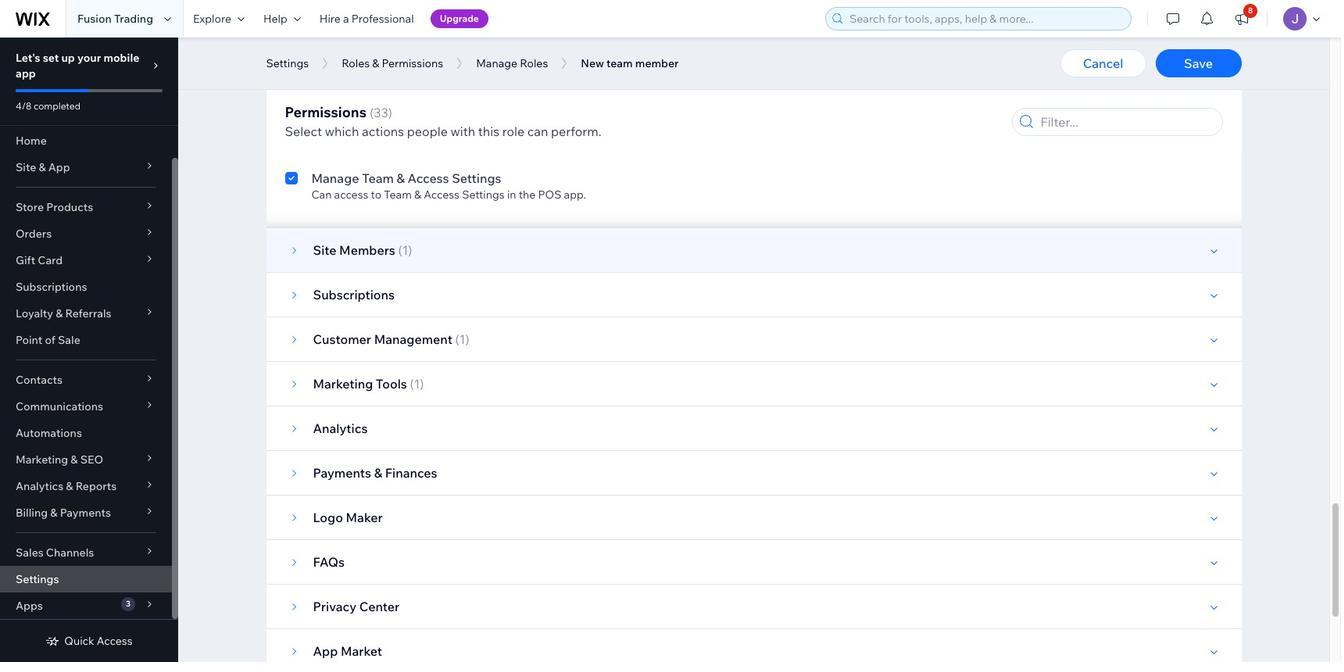 Task type: describe. For each thing, give the bounding box(es) containing it.
customer
[[313, 332, 371, 347]]

manage roles
[[476, 56, 548, 70]]

home link
[[0, 127, 172, 154]]

analytics for analytics
[[313, 421, 368, 436]]

hire a professional link
[[310, 0, 424, 38]]

access inside manage receipts settings can access receipt settings in the pos app.
[[334, 75, 369, 89]]

logo maker
[[313, 510, 383, 525]]

) for management
[[466, 332, 470, 347]]

analytics & reports
[[16, 479, 117, 493]]

billing
[[16, 506, 48, 520]]

app
[[16, 66, 36, 81]]

let's
[[16, 51, 40, 65]]

0 vertical spatial team
[[362, 170, 394, 186]]

card
[[38, 253, 63, 267]]

payments & finances
[[313, 465, 438, 481]]

cancel
[[1084, 56, 1124, 71]]

products
[[46, 200, 93, 214]]

marketing & seo button
[[0, 447, 172, 473]]

roles inside roles & permissions button
[[342, 56, 370, 70]]

cancel button
[[1061, 49, 1147, 77]]

& for analytics & reports
[[66, 479, 73, 493]]

save
[[1185, 56, 1214, 71]]

analytics & reports button
[[0, 473, 172, 500]]

gift
[[16, 253, 35, 267]]

new team member
[[581, 56, 679, 70]]

can inside the manage team & access settings can access to team & access settings in the pos app.
[[312, 188, 332, 202]]

members
[[339, 242, 396, 258]]

manage receipts settings can access receipt settings in the pos app.
[[312, 58, 537, 89]]

can inside manage cash management settings can access cash management settings in the pos app.
[[312, 131, 332, 145]]

1 vertical spatial team
[[384, 188, 412, 202]]

subscriptions inside 'link'
[[16, 280, 87, 294]]

permissions ( 33 ) select which actions people with this role can perform.
[[285, 103, 602, 139]]

let's set up your mobile app
[[16, 51, 139, 81]]

sales
[[16, 546, 44, 560]]

( for management
[[456, 332, 460, 347]]

1 vertical spatial management
[[399, 131, 467, 145]]

sales channels button
[[0, 540, 172, 566]]

& for marketing & seo
[[71, 453, 78, 467]]

store products button
[[0, 194, 172, 221]]

faqs
[[313, 554, 345, 570]]

loyalty & referrals
[[16, 307, 112, 321]]

pos inside manage cash management settings can access cash management settings in the pos app.
[[546, 131, 569, 145]]

1 for customer management ( 1 )
[[460, 332, 466, 347]]

the inside manage receipts settings can access receipt settings in the pos app.
[[469, 75, 486, 89]]

the inside manage cash management settings can access cash management settings in the pos app.
[[527, 131, 544, 145]]

access inside sidebar element
[[97, 634, 133, 648]]

marketing tools ( 1 )
[[313, 376, 424, 392]]

reports
[[76, 479, 117, 493]]

4/8 completed
[[16, 100, 81, 112]]

roles & permissions
[[342, 56, 444, 70]]

manage roles button
[[469, 52, 556, 75]]

communications button
[[0, 393, 172, 420]]

& down actions
[[397, 170, 405, 186]]

1 for marketing tools ( 1 )
[[414, 376, 420, 392]]

professional
[[352, 12, 414, 26]]

new team member button
[[573, 52, 687, 75]]

tools
[[376, 376, 407, 392]]

a
[[343, 12, 349, 26]]

manage team & access settings can access to team & access settings in the pos app.
[[312, 170, 586, 202]]

contacts button
[[0, 367, 172, 393]]

app market
[[313, 644, 382, 659]]

help button
[[254, 0, 310, 38]]

1 vertical spatial app
[[313, 644, 338, 659]]

1 vertical spatial cash
[[371, 131, 397, 145]]

communications
[[16, 400, 103, 414]]

manage for roles
[[476, 56, 518, 70]]

app. inside the manage team & access settings can access to team & access settings in the pos app.
[[564, 188, 586, 202]]

& for site & app
[[39, 160, 46, 174]]

completed
[[34, 100, 81, 112]]

2 vertical spatial management
[[374, 332, 453, 347]]

automations
[[16, 426, 82, 440]]

access inside the manage team & access settings can access to team & access settings in the pos app.
[[334, 188, 369, 202]]

store products
[[16, 200, 93, 214]]

1 horizontal spatial payments
[[313, 465, 372, 481]]

contacts
[[16, 373, 63, 387]]

4/8
[[16, 100, 31, 112]]

set
[[43, 51, 59, 65]]

33
[[374, 105, 388, 120]]

& for billing & payments
[[50, 506, 57, 520]]

up
[[61, 51, 75, 65]]

mobile
[[104, 51, 139, 65]]

can inside manage receipts settings can access receipt settings in the pos app.
[[312, 75, 332, 89]]

analytics for analytics & reports
[[16, 479, 63, 493]]

app inside popup button
[[48, 160, 70, 174]]

0 vertical spatial management
[[395, 114, 473, 130]]

point of sale
[[16, 333, 80, 347]]

upgrade button
[[431, 9, 489, 28]]

billing & payments
[[16, 506, 111, 520]]

quick access
[[64, 634, 133, 648]]

pos inside manage receipts settings can access receipt settings in the pos app.
[[489, 75, 512, 89]]

site & app button
[[0, 154, 172, 181]]

) for members
[[408, 242, 413, 258]]

site & app
[[16, 160, 70, 174]]

apps
[[16, 599, 43, 613]]

this
[[478, 124, 500, 139]]

marketing for marketing tools ( 1 )
[[313, 376, 373, 392]]

seo
[[80, 453, 103, 467]]



Task type: locate. For each thing, give the bounding box(es) containing it.
upgrade
[[440, 13, 479, 24]]

settings inside button
[[266, 56, 309, 70]]

1 horizontal spatial 1
[[414, 376, 420, 392]]

0 horizontal spatial analytics
[[16, 479, 63, 493]]

app. right can
[[572, 131, 594, 145]]

permissions up the receipt
[[382, 56, 444, 70]]

0 vertical spatial access
[[334, 75, 369, 89]]

1 vertical spatial app.
[[572, 131, 594, 145]]

pos down manage roles
[[489, 75, 512, 89]]

payments
[[313, 465, 372, 481], [60, 506, 111, 520]]

0 vertical spatial payments
[[313, 465, 372, 481]]

1 horizontal spatial site
[[313, 242, 337, 258]]

access left to at the top of page
[[334, 188, 369, 202]]

1 horizontal spatial roles
[[520, 56, 548, 70]]

( for tools
[[410, 376, 414, 392]]

receipts
[[362, 58, 413, 74]]

1
[[402, 242, 408, 258], [460, 332, 466, 347], [414, 376, 420, 392]]

3
[[126, 599, 131, 609]]

1 vertical spatial 1
[[460, 332, 466, 347]]

permissions inside button
[[382, 56, 444, 70]]

new
[[581, 56, 604, 70]]

in down role
[[507, 188, 517, 202]]

0 vertical spatial marketing
[[313, 376, 373, 392]]

finances
[[385, 465, 438, 481]]

quick access button
[[46, 634, 133, 648]]

0 vertical spatial in
[[458, 75, 467, 89]]

manage inside manage receipts settings can access receipt settings in the pos app.
[[312, 58, 359, 74]]

1 horizontal spatial app
[[313, 644, 338, 659]]

payments inside billing & payments dropdown button
[[60, 506, 111, 520]]

0 vertical spatial cash
[[362, 114, 392, 130]]

1 vertical spatial access
[[424, 188, 460, 202]]

pos inside the manage team & access settings can access to team & access settings in the pos app.
[[538, 188, 562, 202]]

2 vertical spatial in
[[507, 188, 517, 202]]

& left finances
[[374, 465, 383, 481]]

app down the home link
[[48, 160, 70, 174]]

1 horizontal spatial permissions
[[382, 56, 444, 70]]

settings button
[[258, 52, 317, 75]]

& for roles & permissions
[[372, 56, 380, 70]]

pos down can
[[538, 188, 562, 202]]

fusion trading
[[77, 12, 153, 26]]

access
[[334, 75, 369, 89], [334, 131, 369, 145], [334, 188, 369, 202]]

manage
[[476, 56, 518, 70], [312, 58, 359, 74], [312, 114, 359, 130], [312, 170, 359, 186]]

0 horizontal spatial app
[[48, 160, 70, 174]]

permissions up which
[[285, 103, 367, 121]]

payments down analytics & reports popup button
[[60, 506, 111, 520]]

marketing down customer
[[313, 376, 373, 392]]

1 horizontal spatial subscriptions
[[313, 287, 395, 303]]

( inside permissions ( 33 ) select which actions people with this role can perform.
[[370, 105, 374, 120]]

management
[[395, 114, 473, 130], [399, 131, 467, 145], [374, 332, 453, 347]]

) for tools
[[420, 376, 424, 392]]

billing & payments button
[[0, 500, 172, 526]]

access right select
[[334, 131, 369, 145]]

manage for receipts
[[312, 58, 359, 74]]

subscriptions link
[[0, 274, 172, 300]]

permissions
[[382, 56, 444, 70], [285, 103, 367, 121]]

site members ( 1 )
[[313, 242, 413, 258]]

& down home
[[39, 160, 46, 174]]

the inside the manage team & access settings can access to team & access settings in the pos app.
[[519, 188, 536, 202]]

app. inside manage cash management settings can access cash management settings in the pos app.
[[572, 131, 594, 145]]

explore
[[193, 12, 231, 26]]

trading
[[114, 12, 153, 26]]

point of sale link
[[0, 327, 172, 353]]

management up the manage team & access settings can access to team & access settings in the pos app.
[[399, 131, 467, 145]]

app. down manage roles
[[514, 75, 537, 89]]

fusion
[[77, 12, 112, 26]]

analytics down the marketing tools ( 1 )
[[313, 421, 368, 436]]

orders
[[16, 227, 52, 241]]

permissions inside permissions ( 33 ) select which actions people with this role can perform.
[[285, 103, 367, 121]]

management up tools
[[374, 332, 453, 347]]

1 horizontal spatial analytics
[[313, 421, 368, 436]]

& for payments & finances
[[374, 465, 383, 481]]

1 vertical spatial can
[[312, 131, 332, 145]]

team
[[607, 56, 633, 70]]

2 roles from the left
[[520, 56, 548, 70]]

with
[[451, 124, 476, 139]]

marketing inside dropdown button
[[16, 453, 68, 467]]

pos right role
[[546, 131, 569, 145]]

site inside popup button
[[16, 160, 36, 174]]

1 vertical spatial permissions
[[285, 103, 367, 121]]

manage for team
[[312, 170, 359, 186]]

payments up logo maker
[[313, 465, 372, 481]]

referrals
[[65, 307, 112, 321]]

3 can from the top
[[312, 188, 332, 202]]

& up the receipt
[[372, 56, 380, 70]]

select
[[285, 124, 322, 139]]

help
[[263, 12, 288, 26]]

loyalty & referrals button
[[0, 300, 172, 327]]

3 access from the top
[[334, 188, 369, 202]]

can left actions
[[312, 131, 332, 145]]

app left market
[[313, 644, 338, 659]]

& left seo
[[71, 453, 78, 467]]

app. inside manage receipts settings can access receipt settings in the pos app.
[[514, 75, 537, 89]]

2 access from the top
[[334, 131, 369, 145]]

can left to at the top of page
[[312, 188, 332, 202]]

roles & permissions button
[[334, 52, 451, 75]]

8
[[1249, 5, 1254, 16]]

cash down '33'
[[371, 131, 397, 145]]

analytics up billing
[[16, 479, 63, 493]]

maker
[[346, 510, 383, 525]]

cash right which
[[362, 114, 392, 130]]

marketing for marketing & seo
[[16, 453, 68, 467]]

0 vertical spatial can
[[312, 75, 332, 89]]

subscriptions down site members ( 1 )
[[313, 287, 395, 303]]

0 horizontal spatial site
[[16, 160, 36, 174]]

privacy center
[[313, 599, 400, 615]]

people
[[407, 124, 448, 139]]

manage inside 'manage roles' button
[[476, 56, 518, 70]]

in inside manage cash management settings can access cash management settings in the pos app.
[[515, 131, 524, 145]]

settings link
[[0, 566, 172, 593]]

access inside manage cash management settings can access cash management settings in the pos app.
[[334, 131, 369, 145]]

1 vertical spatial payments
[[60, 506, 111, 520]]

& left reports
[[66, 479, 73, 493]]

1 for site members ( 1 )
[[402, 242, 408, 258]]

& right billing
[[50, 506, 57, 520]]

2 vertical spatial pos
[[538, 188, 562, 202]]

manage for cash
[[312, 114, 359, 130]]

( for members
[[398, 242, 402, 258]]

manage cash management settings can access cash management settings in the pos app.
[[312, 114, 594, 145]]

the down can
[[519, 188, 536, 202]]

in inside manage receipts settings can access receipt settings in the pos app.
[[458, 75, 467, 89]]

in left can
[[515, 131, 524, 145]]

which
[[325, 124, 359, 139]]

loyalty
[[16, 307, 53, 321]]

0 vertical spatial permissions
[[382, 56, 444, 70]]

manage down hire
[[312, 58, 359, 74]]

team right to at the top of page
[[384, 188, 412, 202]]

sidebar element
[[0, 38, 178, 662]]

1 can from the top
[[312, 75, 332, 89]]

manage inside the manage team & access settings can access to team & access settings in the pos app.
[[312, 170, 359, 186]]

&
[[372, 56, 380, 70], [39, 160, 46, 174], [397, 170, 405, 186], [414, 188, 421, 202], [56, 307, 63, 321], [71, 453, 78, 467], [374, 465, 383, 481], [66, 479, 73, 493], [50, 506, 57, 520]]

0 vertical spatial app.
[[514, 75, 537, 89]]

roles down a at left top
[[342, 56, 370, 70]]

0 vertical spatial pos
[[489, 75, 512, 89]]

of
[[45, 333, 55, 347]]

sales channels
[[16, 546, 94, 560]]

center
[[359, 599, 400, 615]]

team
[[362, 170, 394, 186], [384, 188, 412, 202]]

sale
[[58, 333, 80, 347]]

channels
[[46, 546, 94, 560]]

0 horizontal spatial permissions
[[285, 103, 367, 121]]

management down manage receipts settings can access receipt settings in the pos app.
[[395, 114, 473, 130]]

manage inside manage cash management settings can access cash management settings in the pos app.
[[312, 114, 359, 130]]

settings
[[266, 56, 309, 70], [416, 58, 466, 74], [413, 75, 455, 89], [476, 114, 525, 130], [470, 131, 513, 145], [452, 170, 502, 186], [462, 188, 505, 202], [16, 572, 59, 586]]

roles
[[342, 56, 370, 70], [520, 56, 548, 70]]

automations link
[[0, 420, 172, 447]]

cash
[[362, 114, 392, 130], [371, 131, 397, 145]]

point
[[16, 333, 42, 347]]

quick
[[64, 634, 94, 648]]

1 vertical spatial the
[[527, 131, 544, 145]]

app
[[48, 160, 70, 174], [313, 644, 338, 659]]

manage down upgrade button
[[476, 56, 518, 70]]

2 vertical spatial app.
[[564, 188, 586, 202]]

the right role
[[527, 131, 544, 145]]

& right to at the top of page
[[414, 188, 421, 202]]

0 horizontal spatial payments
[[60, 506, 111, 520]]

analytics inside popup button
[[16, 479, 63, 493]]

1 roles from the left
[[342, 56, 370, 70]]

2 vertical spatial can
[[312, 188, 332, 202]]

can up select
[[312, 75, 332, 89]]

perform.
[[551, 124, 602, 139]]

analytics
[[313, 421, 368, 436], [16, 479, 63, 493]]

hire a professional
[[320, 12, 414, 26]]

2 vertical spatial 1
[[414, 376, 420, 392]]

1 vertical spatial site
[[313, 242, 337, 258]]

1 vertical spatial pos
[[546, 131, 569, 145]]

site for site members ( 1 )
[[313, 242, 337, 258]]

store
[[16, 200, 44, 214]]

site for site & app
[[16, 160, 36, 174]]

home
[[16, 134, 47, 148]]

manage down which
[[312, 170, 359, 186]]

role
[[503, 124, 525, 139]]

2 vertical spatial access
[[97, 634, 133, 648]]

0 vertical spatial the
[[469, 75, 486, 89]]

& right loyalty
[[56, 307, 63, 321]]

2 vertical spatial access
[[334, 188, 369, 202]]

manage left '33'
[[312, 114, 359, 130]]

actions
[[362, 124, 404, 139]]

in up permissions ( 33 ) select which actions people with this role can perform.
[[458, 75, 467, 89]]

2 can from the top
[[312, 131, 332, 145]]

2 vertical spatial the
[[519, 188, 536, 202]]

site down home
[[16, 160, 36, 174]]

1 access from the top
[[334, 75, 369, 89]]

) inside permissions ( 33 ) select which actions people with this role can perform.
[[388, 105, 393, 120]]

1 vertical spatial in
[[515, 131, 524, 145]]

market
[[341, 644, 382, 659]]

None checkbox
[[285, 56, 298, 89], [285, 113, 298, 145], [285, 169, 298, 202], [285, 56, 298, 89], [285, 113, 298, 145], [285, 169, 298, 202]]

0 horizontal spatial roles
[[342, 56, 370, 70]]

customer management ( 1 )
[[313, 332, 470, 347]]

1 vertical spatial marketing
[[16, 453, 68, 467]]

1 vertical spatial analytics
[[16, 479, 63, 493]]

& inside button
[[372, 56, 380, 70]]

team up to at the top of page
[[362, 170, 394, 186]]

can
[[312, 75, 332, 89], [312, 131, 332, 145], [312, 188, 332, 202]]

orders button
[[0, 221, 172, 247]]

receipt
[[371, 75, 410, 89]]

marketing down "automations"
[[16, 453, 68, 467]]

0 horizontal spatial 1
[[402, 242, 408, 258]]

Filter... field
[[1036, 109, 1218, 135]]

(
[[370, 105, 374, 120], [398, 242, 402, 258], [456, 332, 460, 347], [410, 376, 414, 392]]

1 horizontal spatial marketing
[[313, 376, 373, 392]]

0 vertical spatial analytics
[[313, 421, 368, 436]]

subscriptions
[[16, 280, 87, 294], [313, 287, 395, 303]]

save button
[[1156, 49, 1242, 77]]

your
[[77, 51, 101, 65]]

settings inside 'link'
[[16, 572, 59, 586]]

1 vertical spatial access
[[334, 131, 369, 145]]

subscriptions down card at the top left of the page
[[16, 280, 87, 294]]

2 horizontal spatial 1
[[460, 332, 466, 347]]

to
[[371, 188, 382, 202]]

0 vertical spatial app
[[48, 160, 70, 174]]

gift card
[[16, 253, 63, 267]]

the down manage roles
[[469, 75, 486, 89]]

Search for tools, apps, help & more... field
[[845, 8, 1127, 30]]

can
[[528, 124, 549, 139]]

0 vertical spatial 1
[[402, 242, 408, 258]]

0 vertical spatial site
[[16, 160, 36, 174]]

access left the receipt
[[334, 75, 369, 89]]

& for loyalty & referrals
[[56, 307, 63, 321]]

privacy
[[313, 599, 357, 615]]

logo
[[313, 510, 343, 525]]

0 horizontal spatial subscriptions
[[16, 280, 87, 294]]

marketing & seo
[[16, 453, 103, 467]]

in inside the manage team & access settings can access to team & access settings in the pos app.
[[507, 188, 517, 202]]

0 horizontal spatial marketing
[[16, 453, 68, 467]]

roles left new
[[520, 56, 548, 70]]

0 vertical spatial access
[[408, 170, 449, 186]]

app. down the perform.
[[564, 188, 586, 202]]

site left "members" at the top
[[313, 242, 337, 258]]

roles inside 'manage roles' button
[[520, 56, 548, 70]]



Task type: vqa. For each thing, say whether or not it's contained in the screenshot.
Reports
yes



